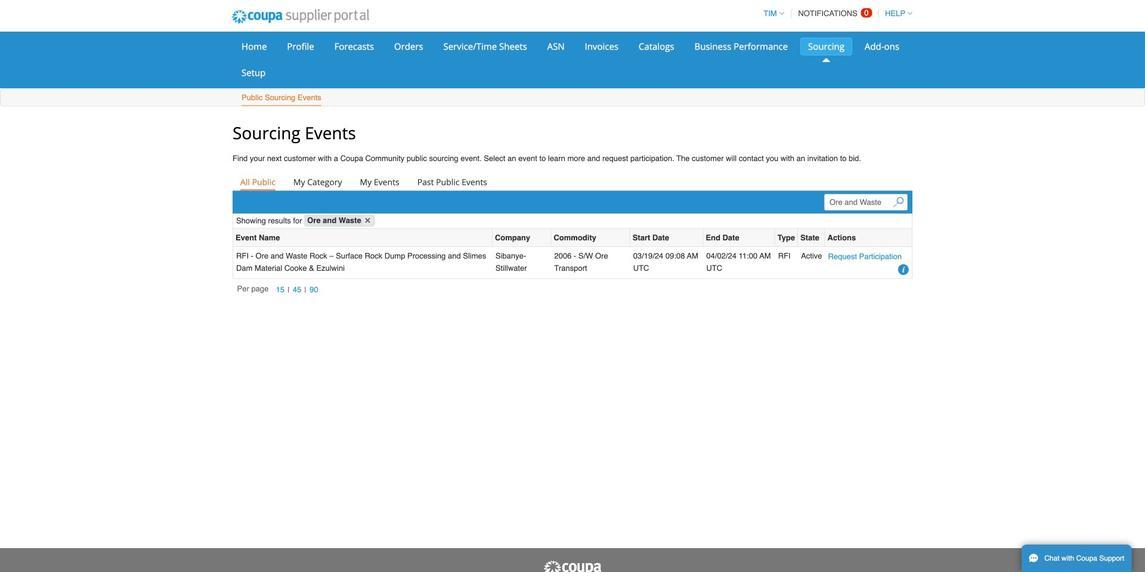 Task type: describe. For each thing, give the bounding box(es) containing it.
0 horizontal spatial coupa supplier portal image
[[224, 2, 378, 32]]

1 vertical spatial navigation
[[237, 284, 322, 297]]

Search text field
[[825, 194, 908, 211]]



Task type: vqa. For each thing, say whether or not it's contained in the screenshot.
top Coupa Supplier Portal image
yes



Task type: locate. For each thing, give the bounding box(es) containing it.
1 horizontal spatial coupa supplier portal image
[[543, 560, 603, 572]]

0 horizontal spatial navigation
[[237, 284, 322, 297]]

0 vertical spatial navigation
[[759, 2, 913, 25]]

1 horizontal spatial navigation
[[759, 2, 913, 25]]

1 vertical spatial coupa supplier portal image
[[543, 560, 603, 572]]

coupa supplier portal image
[[224, 2, 378, 32], [543, 560, 603, 572]]

clear filter image
[[363, 215, 373, 226]]

navigation
[[759, 2, 913, 25], [237, 284, 322, 297]]

tab list
[[233, 174, 913, 190]]

0 vertical spatial coupa supplier portal image
[[224, 2, 378, 32]]

search image
[[894, 197, 904, 208]]



